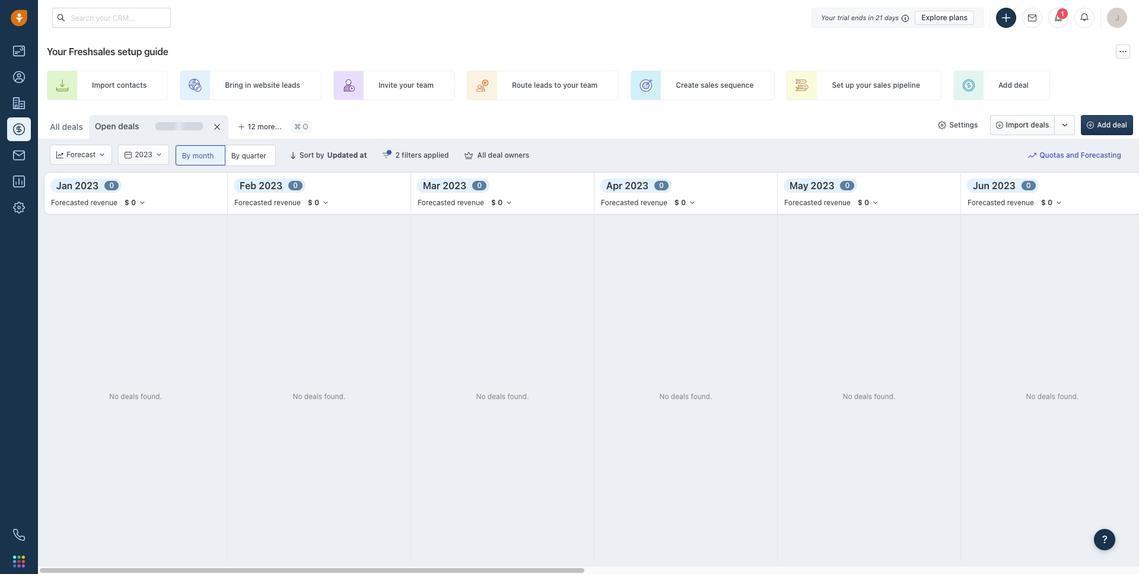 Task type: vqa. For each thing, say whether or not it's contained in the screenshot.
customer
no



Task type: describe. For each thing, give the bounding box(es) containing it.
owners
[[505, 151, 530, 160]]

21
[[876, 13, 883, 21]]

forecast button
[[50, 145, 112, 165]]

no for mar 2023
[[476, 392, 486, 401]]

forecasted for jan
[[51, 198, 89, 207]]

all deal owners button
[[457, 145, 537, 166]]

2
[[396, 151, 400, 160]]

forecasted for mar
[[418, 198, 455, 207]]

all deal owners
[[478, 151, 530, 160]]

bring in website leads link
[[180, 71, 322, 100]]

2023 for mar 2023
[[443, 180, 467, 191]]

jun
[[973, 180, 990, 191]]

by for by quarter
[[231, 151, 240, 160]]

setup
[[117, 46, 142, 57]]

pipeline
[[893, 81, 920, 90]]

1
[[1061, 10, 1065, 17]]

deals for mar 2023
[[488, 392, 506, 401]]

2023 for may 2023
[[811, 180, 835, 191]]

no for may 2023
[[843, 392, 853, 401]]

sort by updated at
[[300, 151, 367, 160]]

settings button
[[933, 115, 984, 135]]

route leads to your team
[[512, 81, 598, 90]]

2 your from the left
[[563, 81, 579, 90]]

month
[[193, 151, 214, 160]]

forecasted revenue for jun
[[968, 198, 1034, 207]]

2023 inside dropdown button
[[135, 150, 152, 159]]

2 team from the left
[[581, 81, 598, 90]]

2 leads from the left
[[534, 81, 553, 90]]

2 filters applied
[[396, 151, 449, 160]]

create sales sequence
[[676, 81, 754, 90]]

import deals
[[1006, 120, 1049, 129]]

forecasted for feb
[[234, 198, 272, 207]]

mar
[[423, 180, 441, 191]]

$ 0 button for may 2023
[[853, 196, 883, 210]]

$ for may 2023
[[858, 198, 863, 207]]

forecasted revenue for jan
[[51, 198, 117, 207]]

no for apr 2023
[[660, 392, 669, 401]]

apr
[[607, 180, 623, 191]]

$ 0 for may 2023
[[858, 198, 870, 207]]

forecast
[[66, 150, 96, 159]]

revenue for apr 2023
[[641, 198, 668, 207]]

add deal for add deal button
[[1098, 120, 1128, 129]]

revenue for jan 2023
[[91, 198, 117, 207]]

$ 0 for jan 2023
[[125, 198, 136, 207]]

create
[[676, 81, 699, 90]]

deal for the add deal link
[[1014, 81, 1029, 90]]

bring in website leads
[[225, 81, 300, 90]]

by for by month
[[182, 151, 191, 160]]

$ for jan 2023
[[125, 198, 129, 207]]

website
[[253, 81, 280, 90]]

no for feb 2023
[[293, 392, 302, 401]]

no deals found. for mar 2023
[[476, 392, 529, 401]]

1 open deals button from the left
[[89, 115, 228, 139]]

open deals link
[[95, 120, 139, 132]]

add deal link
[[954, 71, 1050, 100]]

container_wx8msf4aqz5i3rn1 image inside the 2 filters applied button
[[382, 151, 391, 160]]

your freshsales setup guide
[[47, 46, 168, 57]]

12
[[248, 122, 256, 131]]

2 sales from the left
[[874, 81, 891, 90]]

freshworks switcher image
[[13, 556, 25, 568]]

by month
[[182, 151, 214, 160]]

forecasted revenue for apr
[[601, 198, 668, 207]]

mar 2023
[[423, 180, 467, 191]]

no deals found. for jan 2023
[[109, 392, 162, 401]]

set up your sales pipeline link
[[787, 71, 942, 100]]

all for all deal owners
[[478, 151, 486, 160]]

your for your trial ends in 21 days
[[822, 13, 836, 21]]

by quarter
[[231, 151, 266, 160]]

$ for mar 2023
[[491, 198, 496, 207]]

1 link
[[1049, 8, 1069, 28]]

$ 0 button for jan 2023
[[119, 196, 149, 210]]

deals for feb 2023
[[304, 392, 322, 401]]

freshsales
[[69, 46, 115, 57]]

quotas and forecasting link
[[1029, 145, 1134, 166]]

deals inside button
[[1031, 120, 1049, 129]]

and
[[1067, 151, 1079, 160]]

forecasted for jun
[[968, 198, 1006, 207]]

deals for may 2023
[[855, 392, 873, 401]]

container_wx8msf4aqz5i3rn1 image inside all deal owners button
[[464, 151, 473, 160]]

container_wx8msf4aqz5i3rn1 image inside quotas and forecasting link
[[1029, 151, 1037, 160]]

$ 0 button for feb 2023
[[303, 196, 332, 210]]

$ for jun 2023
[[1042, 198, 1046, 207]]

guide
[[144, 46, 168, 57]]

2023 for jun 2023
[[992, 180, 1016, 191]]

feb
[[240, 180, 256, 191]]

1 team from the left
[[417, 81, 434, 90]]

explore plans link
[[915, 10, 975, 25]]

revenue for mar 2023
[[457, 198, 484, 207]]

add for the add deal link
[[999, 81, 1013, 90]]

add deal button
[[1081, 115, 1134, 135]]

explore
[[922, 13, 948, 22]]

2 open deals button from the left
[[95, 115, 228, 138]]

quarter
[[242, 151, 266, 160]]

days
[[885, 13, 899, 21]]

2 filters applied button
[[375, 145, 457, 166]]

updated
[[327, 151, 358, 160]]

2023 for feb 2023
[[259, 180, 283, 191]]

up
[[846, 81, 855, 90]]

phone image
[[13, 529, 25, 541]]

found. for feb 2023
[[324, 392, 346, 401]]

⌘
[[294, 123, 301, 131]]

ends
[[852, 13, 867, 21]]

more...
[[258, 122, 282, 131]]

12 more...
[[248, 122, 282, 131]]

forecasted revenue for mar
[[418, 198, 484, 207]]

2023 for apr 2023
[[625, 180, 649, 191]]

12 more... button
[[231, 119, 288, 135]]

quotas and forecasting
[[1040, 151, 1122, 160]]

3 your from the left
[[856, 81, 872, 90]]

$ 0 for apr 2023
[[675, 198, 686, 207]]

set
[[832, 81, 844, 90]]

found. for may 2023
[[875, 392, 896, 401]]

deals for apr 2023
[[671, 392, 689, 401]]

jan
[[56, 180, 73, 191]]

deal for add deal button
[[1113, 120, 1128, 129]]

may
[[790, 180, 809, 191]]

Search your CRM... text field
[[52, 8, 171, 28]]

may 2023
[[790, 180, 835, 191]]

1 sales from the left
[[701, 81, 719, 90]]

import contacts link
[[47, 71, 168, 100]]

deals for jan 2023
[[121, 392, 139, 401]]

found. for apr 2023
[[691, 392, 713, 401]]

open deals
[[95, 121, 139, 131]]



Task type: locate. For each thing, give the bounding box(es) containing it.
3 forecasted from the left
[[418, 198, 455, 207]]

by quarter button
[[225, 145, 275, 166]]

your left freshsales
[[47, 46, 67, 57]]

5 $ 0 button from the left
[[853, 196, 883, 210]]

2023 right apr
[[625, 180, 649, 191]]

forecasted revenue down the may 2023
[[785, 198, 851, 207]]

apr 2023
[[607, 180, 649, 191]]

1 forecasted from the left
[[51, 198, 89, 207]]

2 $ from the left
[[308, 198, 313, 207]]

leads
[[282, 81, 300, 90], [534, 81, 553, 90]]

no
[[109, 392, 119, 401], [293, 392, 302, 401], [476, 392, 486, 401], [660, 392, 669, 401], [843, 392, 853, 401], [1027, 392, 1036, 401]]

add inside add deal button
[[1098, 120, 1111, 129]]

$ 0 for mar 2023
[[491, 198, 503, 207]]

$ 0
[[125, 198, 136, 207], [308, 198, 319, 207], [491, 198, 503, 207], [675, 198, 686, 207], [858, 198, 870, 207], [1042, 198, 1053, 207]]

0 horizontal spatial leads
[[282, 81, 300, 90]]

forecasted revenue down jan 2023
[[51, 198, 117, 207]]

forecasted revenue for may
[[785, 198, 851, 207]]

revenue down feb 2023
[[274, 198, 301, 207]]

3 $ 0 from the left
[[491, 198, 503, 207]]

4 $ 0 from the left
[[675, 198, 686, 207]]

container_wx8msf4aqz5i3rn1 image left 2
[[382, 151, 391, 160]]

2 horizontal spatial deal
[[1113, 120, 1128, 129]]

2023 right may
[[811, 180, 835, 191]]

no for jun 2023
[[1027, 392, 1036, 401]]

1 vertical spatial deal
[[1113, 120, 1128, 129]]

container_wx8msf4aqz5i3rn1 image inside settings popup button
[[939, 121, 947, 129]]

1 vertical spatial in
[[245, 81, 251, 90]]

1 horizontal spatial add deal
[[1098, 120, 1128, 129]]

container_wx8msf4aqz5i3rn1 image
[[99, 151, 106, 158], [382, 151, 391, 160], [464, 151, 473, 160], [1029, 151, 1037, 160]]

2 vertical spatial deal
[[488, 151, 503, 160]]

4 $ from the left
[[675, 198, 679, 207]]

0 vertical spatial import
[[92, 81, 115, 90]]

container_wx8msf4aqz5i3rn1 image
[[939, 121, 947, 129], [56, 151, 64, 158], [125, 151, 132, 158], [155, 151, 162, 158]]

deal left owners
[[488, 151, 503, 160]]

import for import contacts
[[92, 81, 115, 90]]

3 $ from the left
[[491, 198, 496, 207]]

container_wx8msf4aqz5i3rn1 image left forecast
[[56, 151, 64, 158]]

3 revenue from the left
[[457, 198, 484, 207]]

4 forecasted from the left
[[601, 198, 639, 207]]

deal for all deal owners button
[[488, 151, 503, 160]]

2 found. from the left
[[324, 392, 346, 401]]

in left '21'
[[869, 13, 874, 21]]

1 $ from the left
[[125, 198, 129, 207]]

add for add deal button
[[1098, 120, 1111, 129]]

import
[[92, 81, 115, 90], [1006, 120, 1029, 129]]

quotas
[[1040, 151, 1065, 160]]

2 forecasted from the left
[[234, 198, 272, 207]]

your right invite
[[399, 81, 415, 90]]

3 no deals found. from the left
[[476, 392, 529, 401]]

6 forecasted revenue from the left
[[968, 198, 1034, 207]]

filters
[[402, 151, 422, 160]]

revenue down mar 2023
[[457, 198, 484, 207]]

0 vertical spatial add
[[999, 81, 1013, 90]]

2 forecasted revenue from the left
[[234, 198, 301, 207]]

1 vertical spatial all
[[478, 151, 486, 160]]

forecasted down mar
[[418, 198, 455, 207]]

applied
[[424, 151, 449, 160]]

forecasted for apr
[[601, 198, 639, 207]]

forecasted revenue for feb
[[234, 198, 301, 207]]

container_wx8msf4aqz5i3rn1 image left the by month
[[155, 151, 162, 158]]

import left contacts
[[92, 81, 115, 90]]

6 $ 0 from the left
[[1042, 198, 1053, 207]]

leads left to
[[534, 81, 553, 90]]

in right "bring"
[[245, 81, 251, 90]]

all for all deals
[[50, 122, 60, 132]]

by
[[231, 151, 240, 160], [182, 151, 191, 160]]

your for your freshsales setup guide
[[47, 46, 67, 57]]

5 forecasted from the left
[[785, 198, 822, 207]]

found. for jun 2023
[[1058, 392, 1079, 401]]

by left month
[[182, 151, 191, 160]]

6 no from the left
[[1027, 392, 1036, 401]]

revenue down jan 2023
[[91, 198, 117, 207]]

route
[[512, 81, 532, 90]]

1 vertical spatial add
[[1098, 120, 1111, 129]]

invite
[[379, 81, 397, 90]]

container_wx8msf4aqz5i3rn1 image right applied
[[464, 151, 473, 160]]

import down the add deal link
[[1006, 120, 1029, 129]]

by inside button
[[182, 151, 191, 160]]

deal up import deals button
[[1014, 81, 1029, 90]]

$ 0 button for jun 2023
[[1036, 196, 1066, 210]]

4 container_wx8msf4aqz5i3rn1 image from the left
[[1029, 151, 1037, 160]]

no for jan 2023
[[109, 392, 119, 401]]

3 found. from the left
[[508, 392, 529, 401]]

0
[[109, 181, 114, 190], [293, 181, 298, 190], [477, 181, 482, 190], [659, 181, 664, 190], [845, 181, 850, 190], [1027, 181, 1031, 190], [131, 198, 136, 207], [315, 198, 319, 207], [498, 198, 503, 207], [681, 198, 686, 207], [865, 198, 870, 207], [1048, 198, 1053, 207]]

3 container_wx8msf4aqz5i3rn1 image from the left
[[464, 151, 473, 160]]

add up forecasting on the top of page
[[1098, 120, 1111, 129]]

2 no from the left
[[293, 392, 302, 401]]

6 revenue from the left
[[1008, 198, 1034, 207]]

revenue for jun 2023
[[1008, 198, 1034, 207]]

1 no from the left
[[109, 392, 119, 401]]

1 found. from the left
[[141, 392, 162, 401]]

0 horizontal spatial deal
[[488, 151, 503, 160]]

⌘ o
[[294, 123, 308, 131]]

create sales sequence link
[[631, 71, 775, 100]]

1 horizontal spatial sales
[[874, 81, 891, 90]]

sequence
[[721, 81, 754, 90]]

4 no deals found. from the left
[[660, 392, 713, 401]]

trial
[[838, 13, 850, 21]]

deals
[[1031, 120, 1049, 129], [118, 121, 139, 131], [62, 122, 83, 132], [121, 392, 139, 401], [304, 392, 322, 401], [488, 392, 506, 401], [671, 392, 689, 401], [855, 392, 873, 401], [1038, 392, 1056, 401]]

1 revenue from the left
[[91, 198, 117, 207]]

0 vertical spatial deal
[[1014, 81, 1029, 90]]

forecasted revenue
[[51, 198, 117, 207], [234, 198, 301, 207], [418, 198, 484, 207], [601, 198, 668, 207], [785, 198, 851, 207], [968, 198, 1034, 207]]

6 $ 0 button from the left
[[1036, 196, 1066, 210]]

route leads to your team link
[[467, 71, 619, 100]]

4 forecasted revenue from the left
[[601, 198, 668, 207]]

all deals button
[[44, 115, 89, 139], [50, 122, 83, 132]]

forecasted revenue down apr 2023
[[601, 198, 668, 207]]

5 no deals found. from the left
[[843, 392, 896, 401]]

1 container_wx8msf4aqz5i3rn1 image from the left
[[99, 151, 106, 158]]

bring
[[225, 81, 243, 90]]

2 $ 0 button from the left
[[303, 196, 332, 210]]

all inside button
[[478, 151, 486, 160]]

all deals
[[50, 122, 83, 132]]

your right to
[[563, 81, 579, 90]]

2023 for jan 2023
[[75, 180, 99, 191]]

3 no from the left
[[476, 392, 486, 401]]

open
[[95, 121, 116, 131]]

found.
[[141, 392, 162, 401], [324, 392, 346, 401], [508, 392, 529, 401], [691, 392, 713, 401], [875, 392, 896, 401], [1058, 392, 1079, 401]]

your trial ends in 21 days
[[822, 13, 899, 21]]

0 horizontal spatial add deal
[[999, 81, 1029, 90]]

2 container_wx8msf4aqz5i3rn1 image from the left
[[382, 151, 391, 160]]

forecasted revenue down "jun 2023"
[[968, 198, 1034, 207]]

jan 2023
[[56, 180, 99, 191]]

team right to
[[581, 81, 598, 90]]

forecasting
[[1081, 151, 1122, 160]]

set up your sales pipeline
[[832, 81, 920, 90]]

2 horizontal spatial your
[[856, 81, 872, 90]]

4 no from the left
[[660, 392, 669, 401]]

contacts
[[117, 81, 147, 90]]

forecasted down apr
[[601, 198, 639, 207]]

add deal up import deals button
[[999, 81, 1029, 90]]

all left owners
[[478, 151, 486, 160]]

5 found. from the left
[[875, 392, 896, 401]]

revenue down "jun 2023"
[[1008, 198, 1034, 207]]

0 horizontal spatial your
[[399, 81, 415, 90]]

by month button
[[176, 145, 225, 166]]

to
[[554, 81, 561, 90]]

3 $ 0 button from the left
[[486, 196, 516, 210]]

0 horizontal spatial by
[[182, 151, 191, 160]]

found. for jan 2023
[[141, 392, 162, 401]]

$ 0 button for apr 2023
[[669, 196, 699, 210]]

add deal inside button
[[1098, 120, 1128, 129]]

$
[[125, 198, 129, 207], [308, 198, 313, 207], [491, 198, 496, 207], [675, 198, 679, 207], [858, 198, 863, 207], [1042, 198, 1046, 207]]

2 no deals found. from the left
[[293, 392, 346, 401]]

forecasted down feb
[[234, 198, 272, 207]]

1 horizontal spatial by
[[231, 151, 240, 160]]

o
[[303, 123, 308, 131]]

1 horizontal spatial leads
[[534, 81, 553, 90]]

6 found. from the left
[[1058, 392, 1079, 401]]

import for import deals
[[1006, 120, 1029, 129]]

2023 right the 'jan'
[[75, 180, 99, 191]]

invite your team
[[379, 81, 434, 90]]

6 $ from the left
[[1042, 198, 1046, 207]]

import inside button
[[1006, 120, 1029, 129]]

2023 right feb
[[259, 180, 283, 191]]

4 $ 0 button from the left
[[669, 196, 699, 210]]

no deals found. for apr 2023
[[660, 392, 713, 401]]

2023 down open deals link
[[135, 150, 152, 159]]

$ for feb 2023
[[308, 198, 313, 207]]

0 horizontal spatial add
[[999, 81, 1013, 90]]

deal
[[1014, 81, 1029, 90], [1113, 120, 1128, 129], [488, 151, 503, 160]]

container_wx8msf4aqz5i3rn1 image for forecast
[[56, 151, 64, 158]]

0 horizontal spatial in
[[245, 81, 251, 90]]

2023
[[135, 150, 152, 159], [75, 180, 99, 191], [259, 180, 283, 191], [443, 180, 467, 191], [625, 180, 649, 191], [811, 180, 835, 191], [992, 180, 1016, 191]]

0 horizontal spatial all
[[50, 122, 60, 132]]

$ 0 button for mar 2023
[[486, 196, 516, 210]]

0 vertical spatial in
[[869, 13, 874, 21]]

revenue down apr 2023
[[641, 198, 668, 207]]

container_wx8msf4aqz5i3rn1 image for 2023
[[125, 151, 132, 158]]

in
[[869, 13, 874, 21], [245, 81, 251, 90]]

1 your from the left
[[399, 81, 415, 90]]

1 horizontal spatial deal
[[1014, 81, 1029, 90]]

explore plans
[[922, 13, 968, 22]]

at
[[360, 151, 367, 160]]

1 $ 0 from the left
[[125, 198, 136, 207]]

settings
[[950, 120, 978, 129]]

1 horizontal spatial all
[[478, 151, 486, 160]]

all up the forecast popup button
[[50, 122, 60, 132]]

sales
[[701, 81, 719, 90], [874, 81, 891, 90]]

container_wx8msf4aqz5i3rn1 image right forecast
[[99, 151, 106, 158]]

revenue down the may 2023
[[824, 198, 851, 207]]

by inside button
[[231, 151, 240, 160]]

5 no from the left
[[843, 392, 853, 401]]

your right up
[[856, 81, 872, 90]]

1 horizontal spatial your
[[822, 13, 836, 21]]

2023 button
[[118, 145, 169, 165]]

1 forecasted revenue from the left
[[51, 198, 117, 207]]

plans
[[950, 13, 968, 22]]

$ 0 button
[[119, 196, 149, 210], [303, 196, 332, 210], [486, 196, 516, 210], [669, 196, 699, 210], [853, 196, 883, 210], [1036, 196, 1066, 210]]

container_wx8msf4aqz5i3rn1 image for settings
[[939, 121, 947, 129]]

deals for jun 2023
[[1038, 392, 1056, 401]]

2023 right jun
[[992, 180, 1016, 191]]

0 vertical spatial add deal
[[999, 81, 1029, 90]]

1 no deals found. from the left
[[109, 392, 162, 401]]

1 horizontal spatial in
[[869, 13, 874, 21]]

add inside the add deal link
[[999, 81, 1013, 90]]

5 $ 0 from the left
[[858, 198, 870, 207]]

forecasted
[[51, 198, 89, 207], [234, 198, 272, 207], [418, 198, 455, 207], [601, 198, 639, 207], [785, 198, 822, 207], [968, 198, 1006, 207]]

your
[[822, 13, 836, 21], [47, 46, 67, 57]]

import contacts
[[92, 81, 147, 90]]

0 horizontal spatial your
[[47, 46, 67, 57]]

add
[[999, 81, 1013, 90], [1098, 120, 1111, 129]]

forecasted down jun
[[968, 198, 1006, 207]]

team
[[417, 81, 434, 90], [581, 81, 598, 90]]

1 horizontal spatial import
[[1006, 120, 1029, 129]]

found. for mar 2023
[[508, 392, 529, 401]]

6 forecasted from the left
[[968, 198, 1006, 207]]

0 vertical spatial all
[[50, 122, 60, 132]]

1 vertical spatial your
[[47, 46, 67, 57]]

by
[[316, 151, 324, 160]]

forecasted for may
[[785, 198, 822, 207]]

import deals group
[[990, 115, 1076, 135]]

2023 right mar
[[443, 180, 467, 191]]

phone element
[[7, 523, 31, 547]]

container_wx8msf4aqz5i3rn1 image inside the forecast popup button
[[56, 151, 64, 158]]

revenue
[[91, 198, 117, 207], [274, 198, 301, 207], [457, 198, 484, 207], [641, 198, 668, 207], [824, 198, 851, 207], [1008, 198, 1034, 207]]

add deal for the add deal link
[[999, 81, 1029, 90]]

3 forecasted revenue from the left
[[418, 198, 484, 207]]

$ 0 for feb 2023
[[308, 198, 319, 207]]

1 $ 0 button from the left
[[119, 196, 149, 210]]

1 vertical spatial import
[[1006, 120, 1029, 129]]

$ for apr 2023
[[675, 198, 679, 207]]

sales right create
[[701, 81, 719, 90]]

0 horizontal spatial sales
[[701, 81, 719, 90]]

container_wx8msf4aqz5i3rn1 image left quotas
[[1029, 151, 1037, 160]]

forecasted down the 'jan'
[[51, 198, 89, 207]]

no deals found. for jun 2023
[[1027, 392, 1079, 401]]

your left trial
[[822, 13, 836, 21]]

4 found. from the left
[[691, 392, 713, 401]]

jun 2023
[[973, 180, 1016, 191]]

2 revenue from the left
[[274, 198, 301, 207]]

import deals button
[[990, 115, 1055, 135]]

invite your team link
[[334, 71, 455, 100]]

team right invite
[[417, 81, 434, 90]]

container_wx8msf4aqz5i3rn1 image left settings
[[939, 121, 947, 129]]

feb 2023
[[240, 180, 283, 191]]

1 horizontal spatial add
[[1098, 120, 1111, 129]]

sales left 'pipeline'
[[874, 81, 891, 90]]

sort
[[300, 151, 314, 160]]

0 horizontal spatial team
[[417, 81, 434, 90]]

2 $ 0 from the left
[[308, 198, 319, 207]]

no deals found. for may 2023
[[843, 392, 896, 401]]

1 horizontal spatial team
[[581, 81, 598, 90]]

5 revenue from the left
[[824, 198, 851, 207]]

no deals found. for feb 2023
[[293, 392, 346, 401]]

no deals found.
[[109, 392, 162, 401], [293, 392, 346, 401], [476, 392, 529, 401], [660, 392, 713, 401], [843, 392, 896, 401], [1027, 392, 1079, 401]]

container_wx8msf4aqz5i3rn1 image inside the forecast popup button
[[99, 151, 106, 158]]

1 vertical spatial add deal
[[1098, 120, 1128, 129]]

1 leads from the left
[[282, 81, 300, 90]]

leads right website
[[282, 81, 300, 90]]

forecasted down may
[[785, 198, 822, 207]]

add up import deals button
[[999, 81, 1013, 90]]

forecasted revenue down feb 2023
[[234, 198, 301, 207]]

by left quarter
[[231, 151, 240, 160]]

add deal up forecasting on the top of page
[[1098, 120, 1128, 129]]

add deal
[[999, 81, 1029, 90], [1098, 120, 1128, 129]]

revenue for feb 2023
[[274, 198, 301, 207]]

revenue for may 2023
[[824, 198, 851, 207]]

6 no deals found. from the left
[[1027, 392, 1079, 401]]

5 forecasted revenue from the left
[[785, 198, 851, 207]]

forecasted revenue down mar 2023
[[418, 198, 484, 207]]

4 revenue from the left
[[641, 198, 668, 207]]

container_wx8msf4aqz5i3rn1 image down open deals link
[[125, 151, 132, 158]]

0 horizontal spatial import
[[92, 81, 115, 90]]

0 vertical spatial your
[[822, 13, 836, 21]]

deal up forecasting on the top of page
[[1113, 120, 1128, 129]]

$ 0 for jun 2023
[[1042, 198, 1053, 207]]

5 $ from the left
[[858, 198, 863, 207]]

all
[[50, 122, 60, 132], [478, 151, 486, 160]]

1 horizontal spatial your
[[563, 81, 579, 90]]



